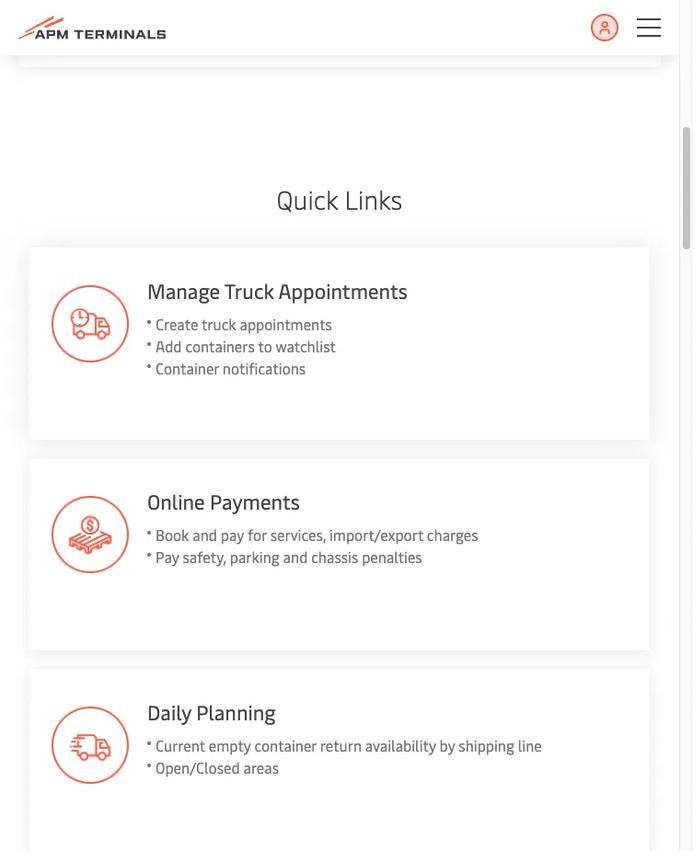 Task type: describe. For each thing, give the bounding box(es) containing it.
orange club loyalty program - 56 image
[[52, 707, 129, 784]]

payments
[[210, 488, 300, 515]]

areas
[[243, 757, 279, 778]]

links
[[345, 181, 403, 216]]

truck
[[224, 277, 274, 305]]

book
[[156, 525, 189, 545]]

charges
[[427, 525, 478, 545]]

1 vertical spatial and
[[283, 547, 308, 567]]

manager truck appointments - 53 image
[[52, 285, 129, 363]]

container
[[156, 358, 219, 378]]

return
[[320, 735, 362, 756]]

quick links
[[277, 181, 403, 216]]

online
[[147, 488, 205, 515]]

open/closed
[[156, 757, 240, 778]]

appointments
[[278, 277, 408, 305]]

quick
[[277, 181, 338, 216]]

planning
[[196, 699, 276, 726]]

manage truck appointments create truck appointments add containers to watchlist container notifications
[[147, 277, 408, 378]]

to
[[258, 336, 272, 356]]

shipping
[[459, 735, 514, 756]]

notifications
[[223, 358, 306, 378]]

by
[[440, 735, 455, 756]]

0 vertical spatial and
[[193, 525, 217, 545]]



Task type: vqa. For each thing, say whether or not it's contained in the screenshot.
listened
no



Task type: locate. For each thing, give the bounding box(es) containing it.
penalties
[[362, 547, 422, 567]]

for
[[248, 525, 267, 545]]

import/export
[[330, 525, 423, 545]]

and down services,
[[283, 547, 308, 567]]

pay
[[156, 547, 179, 567]]

daily
[[147, 699, 191, 726]]

manage
[[147, 277, 220, 305]]

safety,
[[183, 547, 226, 567]]

chassis
[[311, 547, 358, 567]]

current
[[156, 735, 205, 756]]

appointments
[[240, 314, 332, 334]]

parking
[[230, 547, 280, 567]]

container
[[254, 735, 317, 756]]

empty
[[209, 735, 251, 756]]

containers
[[185, 336, 255, 356]]

daily planning current empty container return availability by shipping line open/closed areas
[[147, 699, 542, 778]]

services,
[[270, 525, 326, 545]]

line
[[518, 735, 542, 756]]

add
[[156, 336, 182, 356]]

create
[[156, 314, 198, 334]]

pay
[[221, 525, 244, 545]]

truck
[[201, 314, 236, 334]]

and
[[193, 525, 217, 545], [283, 547, 308, 567]]

online payments book and pay for services, import/export charges pay safety, parking and chassis penalties
[[147, 488, 478, 567]]

watchlist
[[276, 336, 336, 356]]

0 horizontal spatial and
[[193, 525, 217, 545]]

and up safety,
[[193, 525, 217, 545]]

1 horizontal spatial and
[[283, 547, 308, 567]]

tariffs - 131 image
[[52, 496, 129, 573]]

availability
[[365, 735, 436, 756]]



